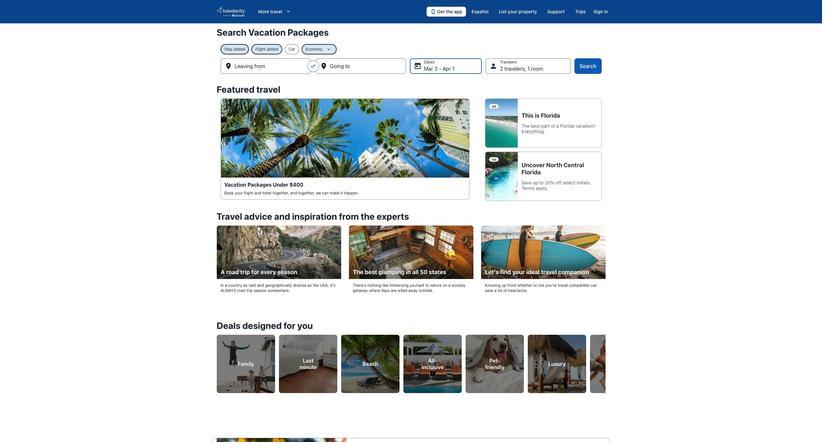 Task type: describe. For each thing, give the bounding box(es) containing it.
next image
[[602, 358, 610, 366]]

travel advice and inspiration from the experts region
[[213, 208, 610, 305]]

featured travel region
[[213, 80, 610, 208]]

download the app button image
[[431, 9, 436, 14]]



Task type: locate. For each thing, give the bounding box(es) containing it.
main content
[[0, 23, 823, 442]]

swap origin and destination values image
[[311, 63, 316, 69]]

travelocity logo image
[[217, 6, 245, 17]]

previous image
[[213, 358, 221, 366]]



